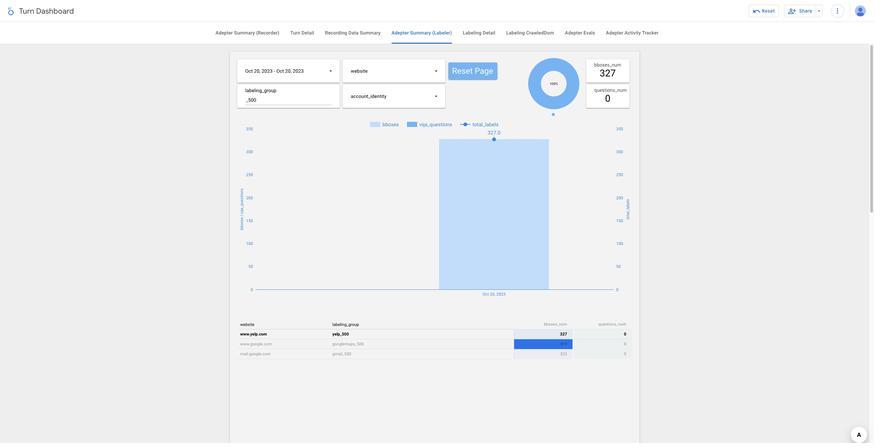 Task type: describe. For each thing, give the bounding box(es) containing it.
min for 24 min
[[120, 15, 126, 20]]

9 min
[[65, 15, 74, 20]]

Destination Woodland Park Zoo field
[[49, 44, 139, 52]]

59 min
[[98, 15, 109, 20]]

best travel modes image
[[48, 5, 56, 14]]

directions main content
[[25, 0, 164, 444]]

24 min radio
[[113, 3, 128, 20]]

google maps element
[[0, 0, 875, 444]]

min for 9 min
[[68, 15, 74, 20]]

google account: tyler black  
(blacklashes1000@gmail.com) image
[[854, 5, 865, 16]]



Task type: locate. For each thing, give the bounding box(es) containing it.
list item
[[33, 28, 41, 46], [25, 41, 164, 55]]

best
[[49, 15, 56, 20]]

zoom out image
[[860, 418, 866, 423]]

59 min radio
[[96, 3, 111, 20]]

min right "59"
[[103, 15, 109, 20]]

list inside google maps element
[[25, 25, 164, 55]]

show street view coverage image
[[858, 426, 868, 437]]

41 min
[[81, 15, 92, 20]]

menu image
[[8, 8, 16, 16]]

driving image
[[65, 5, 73, 14]]

none field inside google maps element
[[49, 41, 139, 55]]

min inside option
[[86, 15, 92, 20]]

2 min from the left
[[86, 15, 92, 20]]

24
[[115, 15, 119, 20]]

list
[[0, 0, 25, 444], [25, 25, 164, 55]]

1 min from the left
[[68, 15, 74, 20]]

41 min radio
[[79, 3, 94, 20]]

Best radio
[[45, 3, 59, 20]]

9
[[65, 15, 67, 20]]

min
[[68, 15, 74, 20], [86, 15, 92, 20], [103, 15, 109, 20], [120, 15, 126, 20]]

24 min
[[115, 15, 126, 20]]

min right 24
[[120, 15, 126, 20]]

41
[[81, 15, 85, 20]]

min right 9
[[68, 15, 74, 20]]

3 min from the left
[[103, 15, 109, 20]]

min right the 41
[[86, 15, 92, 20]]

min for 59 min
[[103, 15, 109, 20]]

None field
[[49, 41, 139, 55]]

4 min from the left
[[120, 15, 126, 20]]

59
[[98, 15, 102, 20]]

min for 41 min
[[86, 15, 92, 20]]

reverse starting point and destination image
[[148, 35, 156, 43]]

9 min radio
[[62, 3, 77, 20]]



Task type: vqa. For each thing, say whether or not it's contained in the screenshot.
Reverse starting point and destination image
yes



